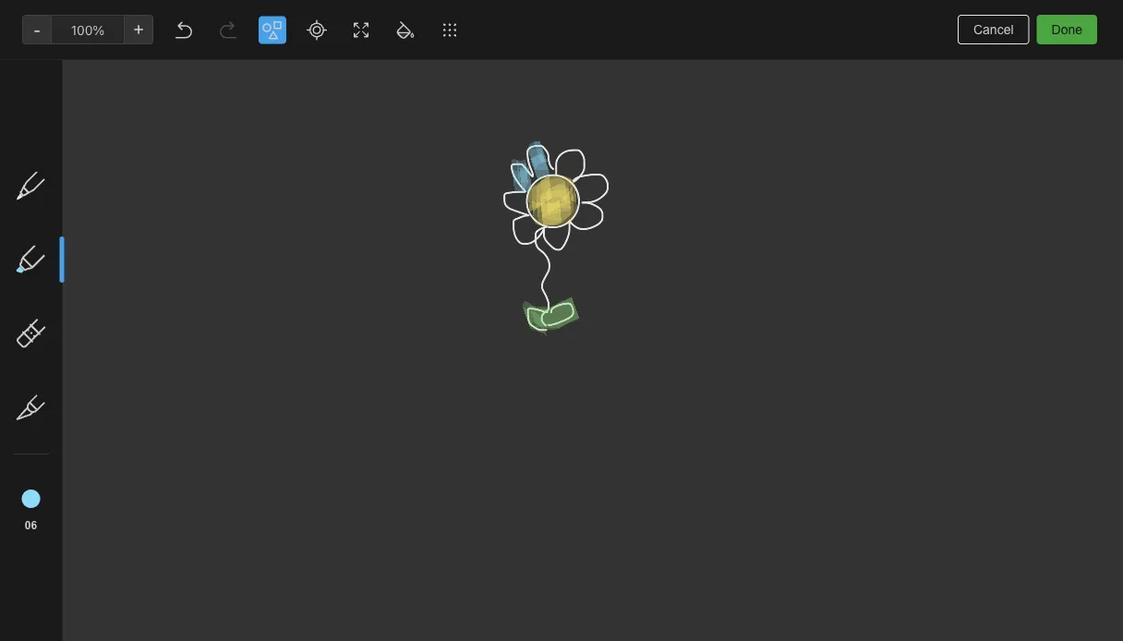 Task type: locate. For each thing, give the bounding box(es) containing it.
1 vertical spatial notes
[[41, 181, 76, 197]]

notes
[[261, 18, 312, 40], [41, 181, 76, 197]]

Search text field
[[24, 54, 198, 87]]

notes up "notes"
[[261, 18, 312, 40]]

shared with me link
[[0, 304, 221, 333]]

None search field
[[24, 54, 198, 87]]

you
[[976, 15, 997, 29]]

last edited on dec 5, 2023
[[588, 57, 750, 72]]

0 horizontal spatial notes
[[41, 181, 76, 197]]

tree
[[0, 145, 222, 539]]

notes down the home
[[41, 181, 76, 197]]

trash
[[41, 351, 74, 367]]

trash link
[[0, 345, 221, 374]]

edited
[[617, 57, 655, 72]]

with
[[86, 311, 111, 326]]

0 vertical spatial notes
[[261, 18, 312, 40]]

last
[[588, 57, 614, 72]]

share
[[1027, 14, 1063, 30]]

new
[[41, 106, 67, 121]]

organize files - morning task button
[[400, 103, 553, 336]]

notes link
[[0, 175, 221, 204]]



Task type: vqa. For each thing, say whether or not it's contained in the screenshot.
go
no



Task type: describe. For each thing, give the bounding box(es) containing it.
task
[[468, 156, 495, 171]]

notebooks link
[[0, 245, 221, 274]]

notebooks
[[42, 252, 106, 267]]

tasks
[[41, 211, 74, 227]]

2023
[[718, 57, 750, 72]]

files
[[472, 139, 500, 154]]

note window element
[[0, 0, 1123, 641]]

morning
[[415, 156, 464, 171]]

tasks button
[[0, 204, 221, 234]]

home link
[[0, 145, 222, 175]]

1 horizontal spatial notes
[[261, 18, 312, 40]]

tags button
[[0, 274, 221, 304]]

3
[[244, 58, 252, 73]]

organize
[[415, 139, 469, 154]]

only you
[[948, 15, 997, 29]]

me
[[115, 311, 133, 326]]

dec
[[677, 57, 700, 72]]

organize files - morning task
[[415, 139, 509, 171]]

tree containing home
[[0, 145, 222, 539]]

home
[[41, 152, 76, 167]]

new button
[[11, 97, 211, 130]]

notes
[[255, 58, 289, 73]]

shared with me
[[41, 311, 133, 326]]

5,
[[704, 57, 715, 72]]

only
[[948, 15, 973, 29]]

notes inside tree
[[41, 181, 76, 197]]

expand notebooks image
[[5, 252, 19, 267]]

on
[[658, 57, 673, 72]]

tags
[[42, 281, 70, 297]]

share button
[[1011, 7, 1079, 37]]

-
[[503, 139, 509, 154]]

settings image
[[188, 15, 211, 37]]

Note Editor text field
[[0, 0, 1123, 641]]

3 notes
[[244, 58, 289, 73]]

shared
[[41, 311, 83, 326]]



